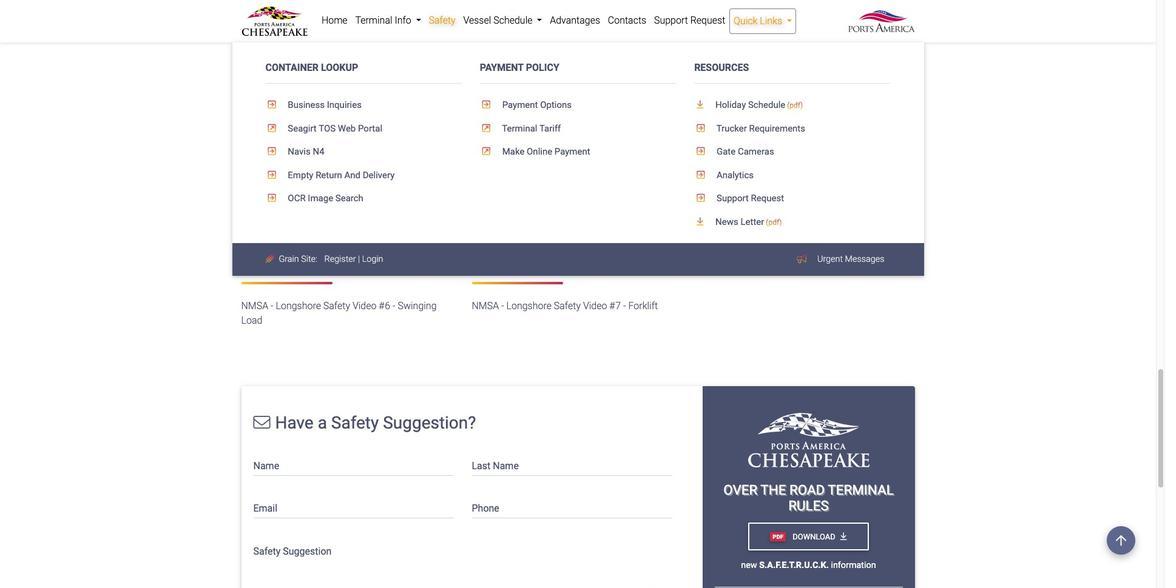 Task type: locate. For each thing, give the bounding box(es) containing it.
support up #4
[[654, 15, 688, 26]]

0 vertical spatial arrow to bottom image
[[694, 100, 713, 109]]

vessel
[[463, 15, 491, 26]]

business inquiries link
[[265, 94, 462, 117]]

0 vertical spatial payment
[[480, 62, 524, 73]]

suggestion?
[[383, 413, 476, 433]]

1 vertical spatial support request link
[[694, 187, 890, 210]]

0 horizontal spatial schedule
[[493, 15, 532, 26]]

urgent messages
[[817, 254, 884, 265]]

name right last
[[493, 460, 519, 472]]

1 & from the left
[[271, 46, 277, 58]]

seagirt tos web portal
[[286, 123, 382, 134]]

cameras
[[738, 146, 774, 157]]

1 horizontal spatial support
[[717, 193, 749, 204]]

-
[[307, 46, 309, 58], [429, 46, 431, 58], [537, 46, 540, 58], [659, 46, 662, 58], [732, 46, 735, 58], [854, 46, 857, 58], [271, 300, 273, 312], [393, 300, 395, 312], [501, 300, 504, 312], [623, 300, 626, 312]]

1 vertical spatial support request
[[714, 193, 784, 204]]

1 name from the left
[[253, 460, 279, 472]]

0 horizontal spatial support
[[654, 15, 688, 26]]

payment for payment options
[[502, 100, 538, 111]]

login
[[362, 254, 383, 265]]

0 vertical spatial (pdf)
[[787, 101, 803, 110]]

& up tip-
[[271, 46, 277, 58]]

2 vertical spatial payment
[[555, 146, 590, 157]]

policy
[[526, 62, 559, 73]]

payment policy
[[480, 62, 559, 73]]

(pdf) inside holiday schedule (pdf)
[[787, 101, 803, 110]]

0 horizontal spatial container
[[265, 62, 319, 73]]

1 vertical spatial (pdf)
[[766, 218, 782, 227]]

1 vertical spatial request
[[751, 193, 784, 204]]

osha up payment policy
[[510, 46, 535, 58]]

schedule right vessel
[[493, 15, 532, 26]]

support request up #4
[[654, 15, 725, 26]]

longshore inside nmsa - longshore safety video #6 - swinging load
[[276, 300, 321, 312]]

& up payment policy
[[501, 46, 507, 58]]

tos
[[319, 123, 336, 134]]

navis n4
[[286, 146, 324, 157]]

0 horizontal spatial name
[[253, 460, 279, 472]]

arrow to bottom image left holiday
[[694, 100, 713, 109]]

1 vertical spatial support
[[717, 193, 749, 204]]

2 & from the left
[[501, 46, 507, 58]]

1 horizontal spatial osha
[[510, 46, 535, 58]]

safety down register
[[323, 300, 350, 312]]

news
[[715, 216, 738, 227]]

have a safety suggestion?
[[275, 413, 476, 433]]

2 arrow to bottom image from the top
[[694, 217, 713, 226]]

1 vertical spatial payment
[[502, 100, 538, 111]]

inquiries
[[327, 100, 362, 111]]

osha
[[279, 46, 304, 58], [510, 46, 535, 58]]

delivery
[[363, 170, 395, 181]]

safety inside nmsa & osha - longshore safety video #3 - yard tractor tip-over
[[359, 46, 386, 58]]

nmsa - longshore safety video #5 - improperly slung cargo
[[702, 46, 905, 72]]

video left #7
[[583, 300, 607, 312]]

arrow to bottom image left news
[[694, 217, 713, 226]]

make online payment link
[[480, 140, 676, 164]]

1 horizontal spatial name
[[493, 460, 519, 472]]

& inside nmsa & osha - longshore safety video #4 - container falling from ship
[[501, 46, 507, 58]]

quick links
[[734, 15, 785, 27]]

nmsa for nmsa - longshore safety video #5 - improperly slung cargo
[[702, 46, 729, 58]]

0 horizontal spatial (pdf)
[[766, 218, 782, 227]]

container
[[472, 61, 513, 72], [265, 62, 319, 73]]

terminal left info
[[355, 15, 392, 26]]

quick links element
[[232, 42, 924, 276]]

gate cameras
[[714, 146, 774, 157]]

safety down quick links link
[[784, 46, 811, 58]]

trucker
[[716, 123, 747, 134]]

1 horizontal spatial schedule
[[748, 100, 785, 111]]

nmsa inside nmsa - longshore safety video #5 - improperly slung cargo
[[702, 46, 729, 58]]

request left quick
[[690, 15, 725, 26]]

login link
[[362, 254, 383, 265]]

video
[[389, 46, 413, 58], [619, 46, 643, 58], [814, 46, 838, 58], [352, 300, 376, 312], [583, 300, 607, 312]]

support down analytics
[[717, 193, 749, 204]]

site:
[[301, 254, 317, 265]]

the
[[761, 482, 786, 498]]

video for nmsa - longshore safety video #6 - swinging load
[[352, 300, 376, 312]]

vessel schedule link
[[459, 8, 546, 33]]

2 osha from the left
[[510, 46, 535, 58]]

contacts
[[608, 15, 646, 26]]

video left #4
[[619, 46, 643, 58]]

1 horizontal spatial request
[[751, 193, 784, 204]]

safety inside nmsa - longshore safety video #6 - swinging load
[[323, 300, 350, 312]]

payment for payment policy
[[480, 62, 524, 73]]

news letter (pdf)
[[713, 216, 782, 227]]

options
[[540, 100, 572, 111]]

portal
[[358, 123, 382, 134]]

slung
[[702, 61, 726, 72]]

1 horizontal spatial terminal
[[502, 123, 537, 134]]

video left #6
[[352, 300, 376, 312]]

request
[[690, 15, 725, 26], [751, 193, 784, 204]]

download
[[791, 532, 835, 542]]

safety inside nmsa & osha - longshore safety video #4 - container falling from ship
[[590, 46, 617, 58]]

arrow to bottom image
[[840, 532, 847, 541]]

safety down contacts link
[[590, 46, 617, 58]]

longshore inside nmsa & osha - longshore safety video #4 - container falling from ship
[[542, 46, 588, 58]]

0 vertical spatial schedule
[[493, 15, 532, 26]]

vessel schedule
[[463, 15, 535, 26]]

1 vertical spatial schedule
[[748, 100, 785, 111]]

name up the email at left bottom
[[253, 460, 279, 472]]

nmsa for nmsa & osha - longshore safety video #3 - yard tractor tip-over
[[241, 46, 268, 58]]

payment left policy
[[480, 62, 524, 73]]

navis
[[288, 146, 311, 157]]

(pdf) right the letter
[[766, 218, 782, 227]]

youtube image
[[375, 182, 391, 192]]

video left #5
[[814, 46, 838, 58]]

0 horizontal spatial osha
[[279, 46, 304, 58]]

container lookup
[[265, 62, 358, 73]]

1 vertical spatial arrow to bottom image
[[694, 217, 713, 226]]

video image
[[241, 0, 454, 13], [702, 0, 915, 13], [241, 108, 454, 267], [472, 108, 684, 267]]

container left falling
[[472, 61, 513, 72]]

nmsa inside nmsa - longshore safety video #6 - swinging load
[[241, 300, 268, 312]]

payment up terminal tariff
[[502, 100, 538, 111]]

have
[[275, 413, 314, 433]]

osha inside nmsa & osha - longshore safety video #3 - yard tractor tip-over
[[279, 46, 304, 58]]

0 horizontal spatial &
[[271, 46, 277, 58]]

1 vertical spatial terminal
[[502, 123, 537, 134]]

2 name from the left
[[493, 460, 519, 472]]

contacts link
[[604, 8, 650, 33]]

(pdf) up the "trucker requirements" link in the top right of the page
[[787, 101, 803, 110]]

container inside the quick links element
[[265, 62, 319, 73]]

terminal inside the quick links element
[[502, 123, 537, 134]]

support request link up the letter
[[694, 187, 890, 210]]

longshore inside nmsa - longshore safety video #5 - improperly slung cargo
[[737, 46, 782, 58]]

osha for tractor
[[279, 46, 304, 58]]

register
[[324, 254, 356, 265]]

(pdf) for letter
[[766, 218, 782, 227]]

0 horizontal spatial request
[[690, 15, 725, 26]]

(pdf) inside news letter (pdf)
[[766, 218, 782, 227]]

ocr
[[288, 193, 306, 204]]

1 horizontal spatial &
[[501, 46, 507, 58]]

schedule inside the quick links element
[[748, 100, 785, 111]]

nmsa for nmsa - longshore safety video #6 - swinging load
[[241, 300, 268, 312]]

terminal info
[[355, 15, 414, 26]]

swinging
[[398, 300, 437, 312]]

support request inside the quick links element
[[714, 193, 784, 204]]

payment down terminal tariff link at the top of page
[[555, 146, 590, 157]]

longshore inside nmsa & osha - longshore safety video #3 - yard tractor tip-over
[[312, 46, 357, 58]]

arrow to bottom image
[[694, 100, 713, 109], [694, 217, 713, 226]]

0 vertical spatial terminal
[[355, 15, 392, 26]]

nmsa for nmsa - longshore safety video #7 - forklift
[[472, 300, 499, 312]]

Phone text field
[[472, 496, 672, 519]]

payment options link
[[480, 94, 676, 117]]

seagirt terminal image
[[748, 413, 869, 468]]

image
[[308, 193, 333, 204]]

new
[[741, 561, 757, 571]]

bullhorn image
[[797, 255, 809, 264]]

video inside nmsa - longshore safety video #6 - swinging load
[[352, 300, 376, 312]]

suggestion
[[283, 546, 332, 558]]

click
[[304, 182, 329, 193]]

osha up over
[[279, 46, 304, 58]]

support request link
[[650, 8, 729, 33], [694, 187, 890, 210]]

forklift
[[628, 300, 658, 312]]

1 osha from the left
[[279, 46, 304, 58]]

road
[[789, 482, 825, 498]]

schedule for holiday
[[748, 100, 785, 111]]

safety left suggestion on the bottom of the page
[[253, 546, 281, 558]]

safety down 'terminal info'
[[359, 46, 386, 58]]

nmsa
[[241, 46, 268, 58], [472, 46, 499, 58], [702, 46, 729, 58], [241, 300, 268, 312], [472, 300, 499, 312]]

request up the letter
[[751, 193, 784, 204]]

gate
[[717, 146, 736, 157]]

1 arrow to bottom image from the top
[[694, 100, 713, 109]]

advantages link
[[546, 8, 604, 33]]

0 vertical spatial request
[[690, 15, 725, 26]]

holiday
[[715, 100, 746, 111]]

Email text field
[[253, 496, 454, 519]]

to
[[331, 182, 342, 193]]

support request link up #4
[[650, 8, 729, 33]]

nmsa inside nmsa & osha - longshore safety video #4 - container falling from ship
[[472, 46, 499, 58]]

improperly
[[859, 46, 905, 58]]

schedule up trucker requirements
[[748, 100, 785, 111]]

resources
[[694, 62, 749, 73]]

video inside nmsa - longshore safety video #5 - improperly slung cargo
[[814, 46, 838, 58]]

video left #3
[[389, 46, 413, 58]]

business inquiries
[[286, 100, 362, 111]]

0 vertical spatial support request link
[[650, 8, 729, 33]]

0 horizontal spatial terminal
[[355, 15, 392, 26]]

0 vertical spatial support
[[654, 15, 688, 26]]

information
[[831, 561, 876, 571]]

holiday schedule (pdf)
[[713, 100, 803, 111]]

nmsa inside nmsa & osha - longshore safety video #3 - yard tractor tip-over
[[241, 46, 268, 58]]

support request
[[654, 15, 725, 26], [714, 193, 784, 204]]

name
[[253, 460, 279, 472], [493, 460, 519, 472]]

support request up news letter (pdf)
[[714, 193, 784, 204]]

terminal tariff
[[500, 123, 561, 134]]

seagirt tos web portal link
[[265, 117, 462, 140]]

over
[[290, 61, 308, 72]]

terminal up make
[[502, 123, 537, 134]]

urgent messages link
[[811, 248, 890, 271]]

container up business
[[265, 62, 319, 73]]

ship
[[568, 61, 587, 72]]

& inside nmsa & osha - longshore safety video #3 - yard tractor tip-over
[[271, 46, 277, 58]]

grain
[[279, 254, 299, 265]]

1 horizontal spatial container
[[472, 61, 513, 72]]

1 horizontal spatial (pdf)
[[787, 101, 803, 110]]

osha inside nmsa & osha - longshore safety video #4 - container falling from ship
[[510, 46, 535, 58]]



Task type: vqa. For each thing, say whether or not it's contained in the screenshot.
ever-
no



Task type: describe. For each thing, give the bounding box(es) containing it.
falling
[[515, 61, 543, 72]]

requirements
[[749, 123, 805, 134]]

longshore for nmsa - longshore safety video #7 - forklift
[[506, 300, 552, 312]]

Last Name text field
[[472, 453, 672, 476]]

and
[[344, 170, 360, 181]]

osha for falling
[[510, 46, 535, 58]]

wheat image
[[265, 255, 277, 264]]

seagirt
[[288, 123, 317, 134]]

phone
[[472, 503, 499, 515]]

(pdf) for schedule
[[787, 101, 803, 110]]

container inside nmsa & osha - longshore safety video #4 - container falling from ship
[[472, 61, 513, 72]]

links
[[760, 15, 782, 27]]

payment options
[[500, 100, 572, 111]]

longshore for nmsa - longshore safety video #6 - swinging load
[[276, 300, 321, 312]]

nmsa for nmsa & osha - longshore safety video #4 - container falling from ship
[[472, 46, 499, 58]]

return
[[316, 170, 342, 181]]

video image for safety
[[241, 0, 454, 13]]

0 vertical spatial support request
[[654, 15, 725, 26]]

#3
[[415, 46, 426, 58]]

register link
[[324, 254, 356, 265]]

safety suggestion
[[253, 546, 332, 558]]

video image for #6
[[241, 108, 454, 267]]

over
[[723, 482, 757, 498]]

tractor
[[241, 61, 272, 72]]

business
[[288, 100, 325, 111]]

navis n4 link
[[265, 140, 462, 164]]

nmsa & osha - longshore safety video #4 - container falling from ship
[[472, 46, 662, 72]]

email
[[253, 503, 277, 515]]

rules
[[788, 498, 829, 514]]

Safety Suggestion text field
[[253, 538, 672, 589]]

empty return and delivery
[[286, 170, 395, 181]]

home link
[[318, 8, 351, 33]]

make online payment
[[500, 146, 590, 157]]

s.a.f.e.t.r.u.c.k.
[[759, 561, 829, 571]]

#7
[[609, 300, 621, 312]]

video for nmsa - longshore safety video #5 - improperly slung cargo
[[814, 46, 838, 58]]

nmsa - longshore safety video #6 - swinging load
[[241, 300, 437, 326]]

n4
[[313, 146, 324, 157]]

nmsa - longshore safety video #7 - forklift
[[472, 300, 658, 312]]

grain site:
[[279, 254, 317, 265]]

safety right "a"
[[331, 413, 379, 433]]

lookup
[[321, 62, 358, 73]]

over the road terminal rules
[[723, 482, 894, 514]]

request inside the quick links element
[[751, 193, 784, 204]]

tariff
[[539, 123, 561, 134]]

terminal info link
[[351, 8, 425, 33]]

make
[[502, 146, 524, 157]]

#6
[[379, 300, 390, 312]]

terminal
[[828, 482, 894, 498]]

safety inside nmsa - longshore safety video #5 - improperly slung cargo
[[784, 46, 811, 58]]

ocr image search
[[286, 193, 363, 204]]

info
[[395, 15, 411, 26]]

video image for #5
[[702, 0, 915, 13]]

last name
[[472, 460, 519, 472]]

safety link
[[425, 8, 459, 33]]

empty
[[288, 170, 313, 181]]

yard
[[434, 46, 453, 58]]

tip-
[[274, 61, 290, 72]]

advantages
[[550, 15, 600, 26]]

video for nmsa - longshore safety video #7 - forklift
[[583, 300, 607, 312]]

pdf
[[773, 534, 784, 540]]

quick
[[734, 15, 758, 27]]

safety up yard
[[429, 15, 456, 26]]

terminal for terminal tariff
[[502, 123, 537, 134]]

terminal for terminal info
[[355, 15, 392, 26]]

arrow to bottom image for news letter
[[694, 217, 713, 226]]

longshore for nmsa - longshore safety video #5 - improperly slung cargo
[[737, 46, 782, 58]]

safety left #7
[[554, 300, 581, 312]]

arrow to bottom image for holiday schedule
[[694, 100, 713, 109]]

web
[[338, 123, 356, 134]]

watch
[[344, 182, 375, 193]]

schedule for vessel
[[493, 15, 532, 26]]

#4
[[645, 46, 657, 58]]

ocr image search link
[[265, 187, 462, 210]]

online
[[527, 146, 552, 157]]

& for tractor
[[271, 46, 277, 58]]

trucker requirements link
[[694, 117, 890, 140]]

video image for #7
[[472, 108, 684, 267]]

video inside nmsa & osha - longshore safety video #4 - container falling from ship
[[619, 46, 643, 58]]

Name text field
[[253, 453, 454, 476]]

empty return and delivery link
[[265, 164, 462, 187]]

messages
[[845, 254, 884, 265]]

home
[[322, 15, 347, 26]]

new s.a.f.e.t.r.u.c.k. information
[[741, 561, 876, 571]]

analytics
[[714, 170, 754, 181]]

& for falling
[[501, 46, 507, 58]]

#5
[[840, 46, 851, 58]]

support inside the quick links element
[[717, 193, 749, 204]]

gate cameras link
[[694, 140, 890, 164]]

a
[[318, 413, 327, 433]]

from
[[545, 61, 566, 72]]

search
[[335, 193, 363, 204]]

last
[[472, 460, 490, 472]]

video inside nmsa & osha - longshore safety video #3 - yard tractor tip-over
[[389, 46, 413, 58]]

go to top image
[[1107, 527, 1135, 555]]

click to watch
[[304, 182, 375, 193]]



